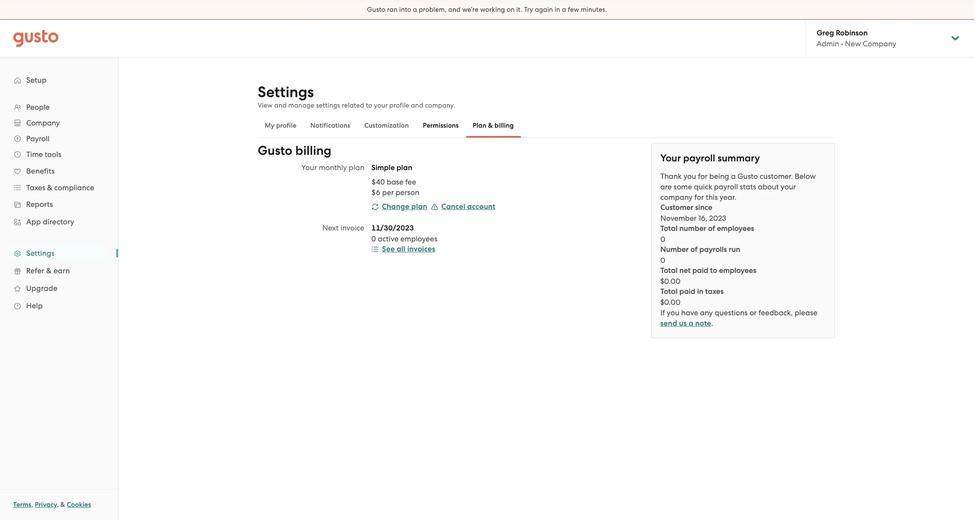 Task type: locate. For each thing, give the bounding box(es) containing it.
to inside settings view and manage settings related to your profile and company.
[[366, 101, 372, 109]]

number
[[661, 245, 689, 254]]

related
[[342, 101, 364, 109]]

reports link
[[9, 196, 109, 212]]

0 inside 11/30/2023 0 active employees
[[372, 234, 376, 243]]

settings inside settings link
[[26, 249, 55, 258]]

of left payrolls
[[691, 245, 698, 254]]

employees down 'run'
[[719, 266, 757, 275]]

1 horizontal spatial you
[[684, 172, 696, 181]]

0 horizontal spatial you
[[667, 308, 680, 317]]

paid right 'net'
[[693, 266, 709, 275]]

cookies
[[67, 501, 91, 509]]

0 vertical spatial settings
[[258, 83, 314, 101]]

in right again
[[555, 6, 561, 14]]

1 horizontal spatial list
[[372, 177, 569, 198]]

1 vertical spatial $0.00
[[661, 298, 681, 307]]

permissions
[[423, 122, 459, 129]]

directory
[[43, 217, 74, 226]]

0 left active
[[372, 234, 376, 243]]

1 horizontal spatial your
[[781, 182, 796, 191]]

plan for simple
[[397, 163, 412, 172]]

1 horizontal spatial to
[[710, 266, 718, 275]]

app directory link
[[9, 214, 109, 230]]

employees up invoices
[[401, 234, 438, 243]]

a right us
[[689, 319, 694, 328]]

2 vertical spatial gusto
[[738, 172, 758, 181]]

2023
[[709, 214, 727, 223]]

0 horizontal spatial billing
[[295, 143, 332, 158]]

send us a note link
[[661, 319, 712, 328]]

1 horizontal spatial ,
[[57, 501, 59, 509]]

settings tabs tab list
[[258, 113, 835, 138]]

and left company.
[[411, 101, 423, 109]]

gusto left ran
[[367, 6, 386, 14]]

profile right my in the top of the page
[[276, 122, 297, 129]]

payroll
[[684, 152, 716, 164], [714, 182, 738, 191]]

0 horizontal spatial profile
[[276, 122, 297, 129]]

for down quick
[[695, 193, 704, 202]]

1 vertical spatial of
[[691, 245, 698, 254]]

0 horizontal spatial your
[[374, 101, 388, 109]]

settings view and manage settings related to your profile and company.
[[258, 83, 455, 109]]

in left "taxes"
[[697, 287, 704, 296]]

2 vertical spatial total
[[661, 287, 678, 296]]

2 horizontal spatial gusto
[[738, 172, 758, 181]]

privacy link
[[35, 501, 57, 509]]

change
[[382, 202, 410, 211]]

of down 2023
[[708, 224, 715, 233]]

1 vertical spatial in
[[697, 287, 704, 296]]

plan & billing button
[[466, 115, 521, 136]]

your down the "customer."
[[781, 182, 796, 191]]

payroll up being
[[684, 152, 716, 164]]

person
[[396, 188, 419, 197]]

list containing $40 base fee
[[372, 177, 569, 198]]

of
[[708, 224, 715, 233], [691, 245, 698, 254]]

profile inside button
[[276, 122, 297, 129]]

1 , from the left
[[31, 501, 33, 509]]

you up some
[[684, 172, 696, 181]]

2 , from the left
[[57, 501, 59, 509]]

to down payrolls
[[710, 266, 718, 275]]

your up customization button
[[374, 101, 388, 109]]

try
[[524, 6, 533, 14]]

company down the people
[[26, 119, 60, 127]]

$0.00
[[661, 277, 681, 286], [661, 298, 681, 307]]

customer.
[[760, 172, 793, 181]]

0 horizontal spatial your
[[302, 163, 317, 172]]

help link
[[9, 298, 109, 314]]

terms
[[13, 501, 31, 509]]

paid down 'net'
[[680, 287, 696, 296]]

app directory
[[26, 217, 74, 226]]

plan & billing
[[473, 122, 514, 129]]

0 vertical spatial $0.00
[[661, 277, 681, 286]]

11/30/2023 0 active employees
[[372, 223, 438, 243]]

in
[[555, 6, 561, 14], [697, 287, 704, 296]]

quick
[[694, 182, 713, 191]]

2 horizontal spatial list
[[661, 202, 826, 307]]

a
[[413, 6, 417, 14], [562, 6, 566, 14], [731, 172, 736, 181], [689, 319, 694, 328]]

to
[[366, 101, 372, 109], [710, 266, 718, 275]]

settings for settings view and manage settings related to your profile and company.
[[258, 83, 314, 101]]

a right being
[[731, 172, 736, 181]]

your
[[374, 101, 388, 109], [781, 182, 796, 191]]

earn
[[54, 266, 70, 275]]

gusto down my in the top of the page
[[258, 143, 293, 158]]

0 vertical spatial profile
[[390, 101, 409, 109]]

, left cookies button
[[57, 501, 59, 509]]

notifications button
[[304, 115, 358, 136]]

see all invoices link
[[372, 244, 569, 255]]

1 vertical spatial company
[[26, 119, 60, 127]]

in inside thank you for being a gusto customer. below are some quick payroll stats about your company for this year. customer since november 16, 2023 total number of employees 0 number of payrolls run 0 total net paid to employees $0.00 total paid in taxes $0.00 if you have any questions or feedback, please send us a note .
[[697, 287, 704, 296]]

0 horizontal spatial ,
[[31, 501, 33, 509]]

0 vertical spatial to
[[366, 101, 372, 109]]

$0.00 down 'net'
[[661, 277, 681, 286]]

upgrade link
[[9, 280, 109, 296]]

1 vertical spatial employees
[[401, 234, 438, 243]]

1 vertical spatial you
[[667, 308, 680, 317]]

2 vertical spatial employees
[[719, 266, 757, 275]]

gusto up stats
[[738, 172, 758, 181]]

profile up customization
[[390, 101, 409, 109]]

plan down "person"
[[411, 202, 428, 211]]

refer & earn link
[[9, 263, 109, 279]]

$40
[[372, 178, 385, 186]]

company right the new in the right of the page
[[863, 39, 897, 48]]

total left 'net'
[[661, 266, 678, 275]]

to right related
[[366, 101, 372, 109]]

settings up manage
[[258, 83, 314, 101]]

company inside greg robinson admin • new company
[[863, 39, 897, 48]]

your for your monthly plan
[[302, 163, 317, 172]]

summary
[[718, 152, 760, 164]]

$0.00 up if
[[661, 298, 681, 307]]

have
[[681, 308, 699, 317]]

& right plan
[[488, 122, 493, 129]]

2 horizontal spatial and
[[448, 6, 461, 14]]

year.
[[720, 193, 737, 202]]

0 vertical spatial paid
[[693, 266, 709, 275]]

1 vertical spatial payroll
[[714, 182, 738, 191]]

please
[[795, 308, 818, 317]]

1 horizontal spatial company
[[863, 39, 897, 48]]

1 horizontal spatial profile
[[390, 101, 409, 109]]

see
[[382, 244, 395, 254]]

send
[[661, 319, 677, 328]]

1 total from the top
[[661, 224, 678, 233]]

list containing people
[[0, 99, 118, 314]]

0 horizontal spatial to
[[366, 101, 372, 109]]

1 horizontal spatial in
[[697, 287, 704, 296]]

list for your monthly plan
[[372, 177, 569, 198]]

1 vertical spatial your
[[781, 182, 796, 191]]

settings
[[258, 83, 314, 101], [26, 249, 55, 258]]

my profile
[[265, 122, 297, 129]]

cookies button
[[67, 499, 91, 510]]

billing up monthly
[[295, 143, 332, 158]]

monthly
[[319, 163, 347, 172]]

total down november
[[661, 224, 678, 233]]

16,
[[699, 214, 708, 223]]

0 horizontal spatial list
[[0, 99, 118, 314]]

0 horizontal spatial company
[[26, 119, 60, 127]]

plan
[[349, 163, 365, 172], [397, 163, 412, 172], [411, 202, 428, 211]]

for up quick
[[698, 172, 708, 181]]

this
[[706, 193, 718, 202]]

1 vertical spatial profile
[[276, 122, 297, 129]]

0 horizontal spatial of
[[691, 245, 698, 254]]

billing right plan
[[495, 122, 514, 129]]

your up thank
[[661, 152, 681, 164]]

list
[[0, 99, 118, 314], [372, 177, 569, 198], [661, 202, 826, 307]]

permissions button
[[416, 115, 466, 136]]

settings inside settings view and manage settings related to your profile and company.
[[258, 83, 314, 101]]

1 horizontal spatial gusto
[[367, 6, 386, 14]]

and left we're
[[448, 6, 461, 14]]

& right the taxes
[[47, 183, 52, 192]]

0 vertical spatial in
[[555, 6, 561, 14]]

plan right monthly
[[349, 163, 365, 172]]

0 vertical spatial of
[[708, 224, 715, 233]]

company inside 'dropdown button'
[[26, 119, 60, 127]]

0 horizontal spatial settings
[[26, 249, 55, 258]]

we're
[[462, 6, 479, 14]]

next invoice
[[322, 223, 365, 232]]

settings up refer
[[26, 249, 55, 258]]

per
[[382, 188, 394, 197]]

taxes
[[26, 183, 45, 192]]

setup link
[[9, 72, 109, 88]]

below
[[795, 172, 816, 181]]

& inside button
[[488, 122, 493, 129]]

0 horizontal spatial gusto
[[258, 143, 293, 158]]

& left earn
[[46, 266, 52, 275]]

1 horizontal spatial settings
[[258, 83, 314, 101]]

0 vertical spatial total
[[661, 224, 678, 233]]

1 vertical spatial to
[[710, 266, 718, 275]]

list containing customer since
[[661, 202, 826, 307]]

1 vertical spatial total
[[661, 266, 678, 275]]

your inside settings view and manage settings related to your profile and company.
[[374, 101, 388, 109]]

payroll up 'year.'
[[714, 182, 738, 191]]

employees down 2023
[[717, 224, 755, 233]]

1 vertical spatial paid
[[680, 287, 696, 296]]

your down gusto billing
[[302, 163, 317, 172]]

plan up fee
[[397, 163, 412, 172]]

profile inside settings view and manage settings related to your profile and company.
[[390, 101, 409, 109]]

and right view
[[274, 101, 287, 109]]

total up if
[[661, 287, 678, 296]]

1 horizontal spatial billing
[[495, 122, 514, 129]]

1 horizontal spatial and
[[411, 101, 423, 109]]

0 vertical spatial billing
[[495, 122, 514, 129]]

your
[[661, 152, 681, 164], [302, 163, 317, 172]]

a left few
[[562, 6, 566, 14]]

1 vertical spatial gusto
[[258, 143, 293, 158]]

, left privacy link
[[31, 501, 33, 509]]

simple
[[372, 163, 395, 172]]

1 vertical spatial settings
[[26, 249, 55, 258]]

terms link
[[13, 501, 31, 509]]

you right if
[[667, 308, 680, 317]]

paid
[[693, 266, 709, 275], [680, 287, 696, 296]]

0 vertical spatial company
[[863, 39, 897, 48]]

0 vertical spatial your
[[374, 101, 388, 109]]

& inside dropdown button
[[47, 183, 52, 192]]

1 horizontal spatial your
[[661, 152, 681, 164]]

0 vertical spatial gusto
[[367, 6, 386, 14]]

some
[[674, 182, 692, 191]]

your inside thank you for being a gusto customer. below are some quick payroll stats about your company for this year. customer since november 16, 2023 total number of employees 0 number of payrolls run 0 total net paid to employees $0.00 total paid in taxes $0.00 if you have any questions or feedback, please send us a note .
[[781, 182, 796, 191]]

gusto for gusto ran into a problem, and we're working on it. try again in a few minutes.
[[367, 6, 386, 14]]



Task type: describe. For each thing, give the bounding box(es) containing it.
account
[[467, 202, 496, 211]]

any
[[700, 308, 713, 317]]

payroll inside thank you for being a gusto customer. below are some quick payroll stats about your company for this year. customer since november 16, 2023 total number of employees 0 number of payrolls run 0 total net paid to employees $0.00 total paid in taxes $0.00 if you have any questions or feedback, please send us a note .
[[714, 182, 738, 191]]

questions
[[715, 308, 748, 317]]

11/30/2023 list
[[372, 223, 569, 244]]

cancel
[[442, 202, 466, 211]]

plan for change
[[411, 202, 428, 211]]

0 vertical spatial for
[[698, 172, 708, 181]]

notifications
[[311, 122, 351, 129]]

gusto inside thank you for being a gusto customer. below are some quick payroll stats about your company for this year. customer since november 16, 2023 total number of employees 0 number of payrolls run 0 total net paid to employees $0.00 total paid in taxes $0.00 if you have any questions or feedback, please send us a note .
[[738, 172, 758, 181]]

fee
[[405, 178, 416, 186]]

november
[[661, 214, 697, 223]]

& left cookies button
[[60, 501, 65, 509]]

0 horizontal spatial in
[[555, 6, 561, 14]]

time tools button
[[9, 147, 109, 162]]

manage
[[288, 101, 315, 109]]

stats
[[740, 182, 756, 191]]

run
[[729, 245, 741, 254]]

$40 base fee $6 per person
[[372, 178, 419, 197]]

billing inside button
[[495, 122, 514, 129]]

taxes
[[705, 287, 724, 296]]

terms , privacy , & cookies
[[13, 501, 91, 509]]

about
[[758, 182, 779, 191]]

company.
[[425, 101, 455, 109]]

again
[[535, 6, 553, 14]]

greg
[[817, 28, 834, 38]]

a right into
[[413, 6, 417, 14]]

payrolls
[[700, 245, 727, 254]]

taxes & compliance
[[26, 183, 94, 192]]

gusto navigation element
[[0, 57, 118, 328]]

company
[[661, 193, 693, 202]]

company button
[[9, 115, 109, 131]]

benefits
[[26, 167, 55, 175]]

home image
[[13, 30, 59, 47]]

change plan
[[382, 202, 428, 211]]

settings
[[316, 101, 340, 109]]

0 vertical spatial employees
[[717, 224, 755, 233]]

time tools
[[26, 150, 61, 159]]

•
[[841, 39, 844, 48]]

customization
[[365, 122, 409, 129]]

0 vertical spatial payroll
[[684, 152, 716, 164]]

invoices
[[407, 244, 435, 254]]

feedback,
[[759, 308, 793, 317]]

upgrade
[[26, 284, 58, 293]]

cancel account link
[[431, 202, 496, 211]]

gusto for gusto billing
[[258, 143, 293, 158]]

0 horizontal spatial and
[[274, 101, 287, 109]]

refer & earn
[[26, 266, 70, 275]]

working
[[480, 6, 505, 14]]

privacy
[[35, 501, 57, 509]]

0 up number
[[661, 235, 666, 244]]

invoice
[[341, 223, 365, 232]]

your for your payroll summary
[[661, 152, 681, 164]]

robinson
[[836, 28, 868, 38]]

benefits link
[[9, 163, 109, 179]]

my profile button
[[258, 115, 304, 136]]

11/30/2023
[[372, 223, 414, 233]]

employees inside 11/30/2023 0 active employees
[[401, 234, 438, 243]]

& for compliance
[[47, 183, 52, 192]]

app
[[26, 217, 41, 226]]

list for your payroll summary
[[661, 202, 826, 307]]

.
[[712, 319, 713, 328]]

minutes.
[[581, 6, 607, 14]]

settings link
[[9, 245, 109, 261]]

if
[[661, 308, 665, 317]]

active
[[378, 234, 399, 243]]

0 vertical spatial you
[[684, 172, 696, 181]]

my
[[265, 122, 275, 129]]

gusto ran into a problem, and we're working on it. try again in a few minutes.
[[367, 6, 607, 14]]

view
[[258, 101, 273, 109]]

settings for settings
[[26, 249, 55, 258]]

all
[[397, 244, 406, 254]]

2 total from the top
[[661, 266, 678, 275]]

into
[[399, 6, 411, 14]]

your payroll summary
[[661, 152, 760, 164]]

to inside thank you for being a gusto customer. below are some quick payroll stats about your company for this year. customer since november 16, 2023 total number of employees 0 number of payrolls run 0 total net paid to employees $0.00 total paid in taxes $0.00 if you have any questions or feedback, please send us a note .
[[710, 266, 718, 275]]

& for billing
[[488, 122, 493, 129]]

1 horizontal spatial of
[[708, 224, 715, 233]]

since
[[695, 203, 713, 212]]

0 down number
[[661, 256, 666, 265]]

note
[[696, 319, 712, 328]]

gusto billing
[[258, 143, 332, 158]]

new
[[845, 39, 861, 48]]

compliance
[[54, 183, 94, 192]]

problem,
[[419, 6, 447, 14]]

1 vertical spatial for
[[695, 193, 704, 202]]

change plan link
[[372, 202, 428, 211]]

see all invoices
[[382, 244, 435, 254]]

thank you for being a gusto customer. below are some quick payroll stats about your company for this year. customer since november 16, 2023 total number of employees 0 number of payrolls run 0 total net paid to employees $0.00 total paid in taxes $0.00 if you have any questions or feedback, please send us a note .
[[661, 172, 818, 328]]

it.
[[517, 6, 523, 14]]

net
[[680, 266, 691, 275]]

3 total from the top
[[661, 287, 678, 296]]

are
[[661, 182, 672, 191]]

customization button
[[358, 115, 416, 136]]

help
[[26, 301, 43, 310]]

greg robinson admin • new company
[[817, 28, 897, 48]]

& for earn
[[46, 266, 52, 275]]

base
[[387, 178, 404, 186]]

2 $0.00 from the top
[[661, 298, 681, 307]]

$6
[[372, 188, 381, 197]]

1 vertical spatial billing
[[295, 143, 332, 158]]

payroll
[[26, 134, 50, 143]]

payroll button
[[9, 131, 109, 147]]

us
[[679, 319, 687, 328]]

1 $0.00 from the top
[[661, 277, 681, 286]]

ran
[[387, 6, 398, 14]]

or
[[750, 308, 757, 317]]



Task type: vqa. For each thing, say whether or not it's contained in the screenshot.
We
no



